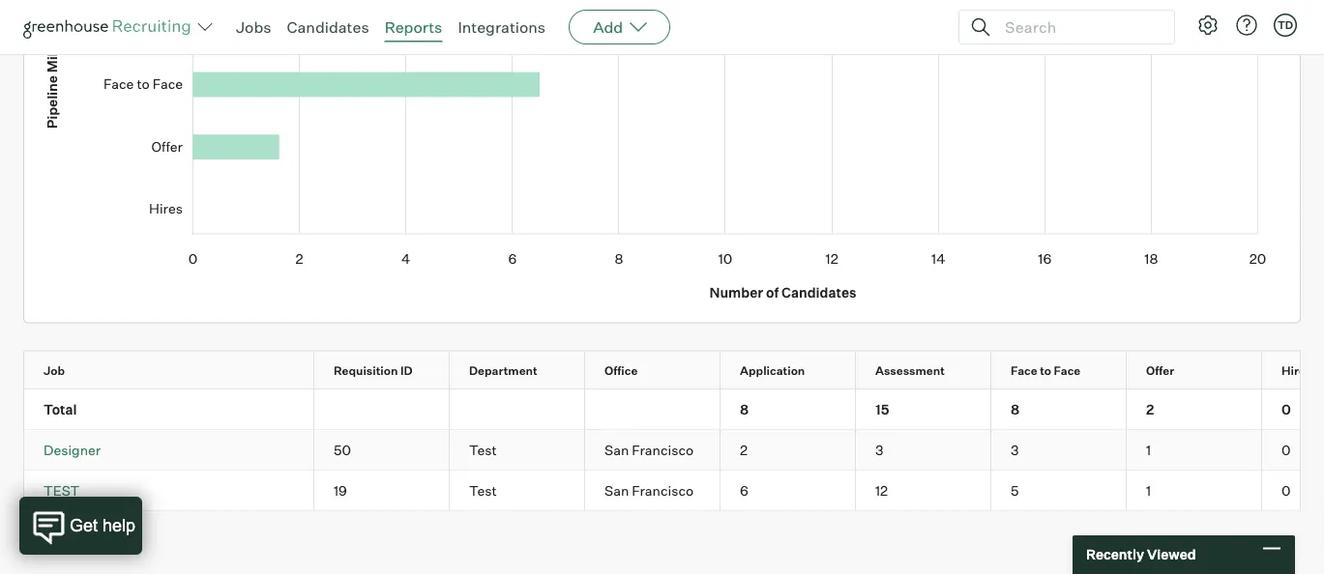 Task type: locate. For each thing, give the bounding box(es) containing it.
0 horizontal spatial face
[[1011, 364, 1038, 378]]

50
[[334, 442, 351, 459]]

san for 2
[[605, 442, 629, 459]]

1 francisco from the top
[[632, 442, 694, 459]]

san francisco left 6
[[605, 483, 694, 499]]

cell
[[314, 390, 450, 430], [450, 390, 585, 430], [585, 390, 721, 430]]

total
[[44, 401, 77, 418]]

face to face column header
[[992, 352, 1144, 389]]

3 cell from the left
[[585, 390, 721, 430]]

assessment
[[876, 364, 945, 378]]

row
[[24, 352, 1325, 389], [24, 390, 1325, 430], [24, 431, 1325, 470], [24, 471, 1325, 511]]

grid
[[24, 352, 1325, 511]]

2
[[1147, 401, 1155, 418], [740, 442, 748, 459]]

face
[[1011, 364, 1038, 378], [1054, 364, 1081, 378]]

2 test from the top
[[469, 483, 497, 499]]

0 vertical spatial san
[[605, 442, 629, 459]]

1 horizontal spatial face
[[1054, 364, 1081, 378]]

0 vertical spatial san francisco
[[605, 442, 694, 459]]

0 horizontal spatial 2
[[740, 442, 748, 459]]

id
[[400, 364, 413, 378]]

test
[[469, 442, 497, 459], [469, 483, 497, 499]]

hires
[[1282, 364, 1312, 378]]

greenhouse recruiting image
[[23, 15, 197, 39]]

add
[[593, 17, 623, 37]]

cell down department column header
[[450, 390, 585, 430]]

2 cell from the left
[[450, 390, 585, 430]]

francisco
[[632, 442, 694, 459], [632, 483, 694, 499]]

2 up 6
[[740, 442, 748, 459]]

0 vertical spatial test
[[469, 442, 497, 459]]

0 vertical spatial 0
[[1282, 401, 1292, 418]]

san francisco down office 'column header'
[[605, 442, 694, 459]]

2 san from the top
[[605, 483, 629, 499]]

office
[[605, 364, 638, 378]]

0 vertical spatial francisco
[[632, 442, 694, 459]]

3 0 from the top
[[1282, 483, 1291, 499]]

td
[[1278, 18, 1294, 31]]

8
[[740, 401, 749, 418], [1011, 401, 1020, 418]]

requisition id
[[334, 364, 413, 378]]

1 1 from the top
[[1147, 442, 1152, 459]]

office column header
[[585, 352, 737, 389]]

1 cell from the left
[[314, 390, 450, 430]]

3 row from the top
[[24, 431, 1325, 470]]

2 row group from the top
[[24, 431, 1325, 471]]

2 francisco from the top
[[632, 483, 694, 499]]

3 up the 12
[[876, 442, 884, 459]]

1 vertical spatial 1
[[1147, 483, 1152, 499]]

1 for 5
[[1147, 483, 1152, 499]]

3 row group from the top
[[24, 471, 1325, 511]]

1 vertical spatial san
[[605, 483, 629, 499]]

face left to
[[1011, 364, 1038, 378]]

td button
[[1270, 10, 1301, 41]]

2 8 from the left
[[1011, 401, 1020, 418]]

0 horizontal spatial 3
[[876, 442, 884, 459]]

cell down office 'column header'
[[585, 390, 721, 430]]

1 horizontal spatial 3
[[1011, 442, 1019, 459]]

2 vertical spatial 0
[[1282, 483, 1291, 499]]

cell down requisition id
[[314, 390, 450, 430]]

1 san from the top
[[605, 442, 629, 459]]

6
[[740, 483, 749, 499]]

francisco left 6
[[632, 483, 694, 499]]

8 down application on the right bottom
[[740, 401, 749, 418]]

1
[[1147, 442, 1152, 459], [1147, 483, 1152, 499]]

francisco down office 'column header'
[[632, 442, 694, 459]]

0
[[1282, 401, 1292, 418], [1282, 442, 1291, 459], [1282, 483, 1291, 499]]

application
[[740, 364, 805, 378]]

recently viewed
[[1087, 547, 1197, 564]]

td button
[[1274, 14, 1298, 37]]

face right to
[[1054, 364, 1081, 378]]

19
[[334, 483, 347, 499]]

1 up recently viewed
[[1147, 483, 1152, 499]]

0 vertical spatial 1
[[1147, 442, 1152, 459]]

integrations
[[458, 17, 546, 37]]

candidates
[[287, 17, 369, 37]]

2 san francisco from the top
[[605, 483, 694, 499]]

1 vertical spatial test
[[469, 483, 497, 499]]

0 vertical spatial 2
[[1147, 401, 1155, 418]]

grid containing total
[[24, 352, 1325, 511]]

0 horizontal spatial 8
[[740, 401, 749, 418]]

2 row from the top
[[24, 390, 1325, 430]]

1 row group from the top
[[24, 390, 1325, 431]]

1 vertical spatial 0
[[1282, 442, 1291, 459]]

1 vertical spatial francisco
[[632, 483, 694, 499]]

3
[[876, 442, 884, 459], [1011, 442, 1019, 459]]

15
[[876, 401, 890, 418]]

0 for 3
[[1282, 442, 1291, 459]]

2 0 from the top
[[1282, 442, 1291, 459]]

san
[[605, 442, 629, 459], [605, 483, 629, 499]]

1 horizontal spatial 8
[[1011, 401, 1020, 418]]

1 0 from the top
[[1282, 401, 1292, 418]]

san francisco for 6
[[605, 483, 694, 499]]

1 vertical spatial san francisco
[[605, 483, 694, 499]]

1 san francisco from the top
[[605, 442, 694, 459]]

row containing test
[[24, 471, 1325, 511]]

12
[[876, 483, 888, 499]]

1 test from the top
[[469, 442, 497, 459]]

2 3 from the left
[[1011, 442, 1019, 459]]

4 row from the top
[[24, 471, 1325, 511]]

8 down face to face
[[1011, 401, 1020, 418]]

row group
[[24, 390, 1325, 431], [24, 431, 1325, 471], [24, 471, 1325, 511]]

5
[[1011, 483, 1019, 499]]

1 row from the top
[[24, 352, 1325, 389]]

1 down offer
[[1147, 442, 1152, 459]]

face to face
[[1011, 364, 1081, 378]]

2 1 from the top
[[1147, 483, 1152, 499]]

2 down offer
[[1147, 401, 1155, 418]]

san francisco
[[605, 442, 694, 459], [605, 483, 694, 499]]

test
[[44, 483, 80, 499]]

3 up "5"
[[1011, 442, 1019, 459]]



Task type: describe. For each thing, give the bounding box(es) containing it.
row containing job
[[24, 352, 1325, 389]]

reports link
[[385, 17, 443, 37]]

row containing designer
[[24, 431, 1325, 470]]

offer
[[1147, 364, 1175, 378]]

0 for 5
[[1282, 483, 1291, 499]]

configure image
[[1197, 14, 1220, 37]]

job column header
[[24, 352, 331, 389]]

requisition
[[334, 364, 398, 378]]

san for 6
[[605, 483, 629, 499]]

to
[[1040, 364, 1052, 378]]

0 for 8
[[1282, 401, 1292, 418]]

jobs link
[[236, 17, 271, 37]]

san francisco for 2
[[605, 442, 694, 459]]

test link
[[44, 483, 80, 499]]

1 8 from the left
[[740, 401, 749, 418]]

1 for 3
[[1147, 442, 1152, 459]]

assessment column header
[[856, 352, 1008, 389]]

department column header
[[450, 352, 602, 389]]

reports
[[385, 17, 443, 37]]

2 face from the left
[[1054, 364, 1081, 378]]

viewed
[[1148, 547, 1197, 564]]

1 face from the left
[[1011, 364, 1038, 378]]

integrations link
[[458, 17, 546, 37]]

1 horizontal spatial 2
[[1147, 401, 1155, 418]]

francisco for 2
[[632, 442, 694, 459]]

row group containing test
[[24, 471, 1325, 511]]

test for 19
[[469, 483, 497, 499]]

offer column header
[[1127, 352, 1279, 389]]

jobs
[[236, 17, 271, 37]]

designer
[[44, 442, 101, 459]]

application column header
[[721, 352, 873, 389]]

test for 50
[[469, 442, 497, 459]]

candidates link
[[287, 17, 369, 37]]

1 3 from the left
[[876, 442, 884, 459]]

add button
[[569, 10, 671, 45]]

1 vertical spatial 2
[[740, 442, 748, 459]]

Search text field
[[1000, 13, 1157, 41]]

row group containing designer
[[24, 431, 1325, 471]]

requisition id column header
[[314, 352, 466, 389]]

row group containing total
[[24, 390, 1325, 431]]

department
[[469, 364, 538, 378]]

francisco for 6
[[632, 483, 694, 499]]

row containing total
[[24, 390, 1325, 430]]

recently
[[1087, 547, 1145, 564]]

job
[[44, 364, 65, 378]]

designer link
[[44, 442, 101, 459]]



Task type: vqa. For each thing, say whether or not it's contained in the screenshot.
YOU
no



